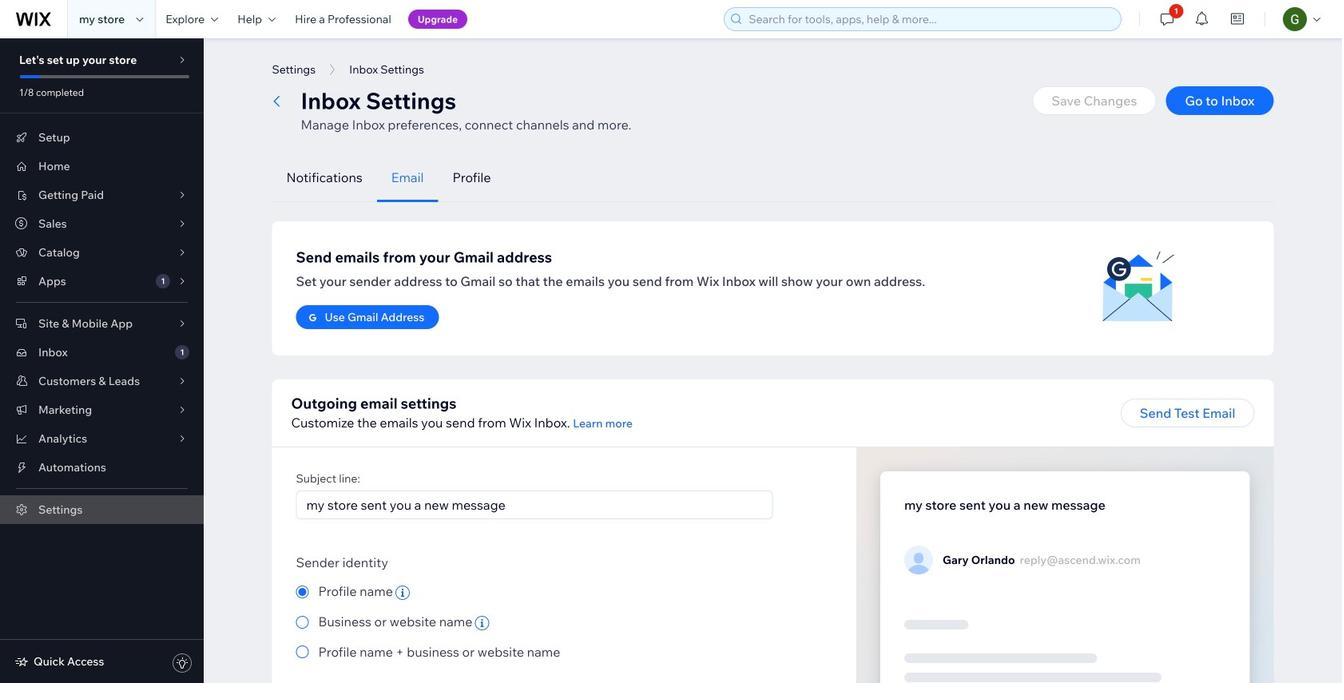Task type: locate. For each thing, give the bounding box(es) containing it.
option group
[[296, 582, 773, 662]]

Write your email subject here… field
[[302, 491, 767, 518]]



Task type: describe. For each thing, give the bounding box(es) containing it.
sidebar element
[[0, 38, 204, 683]]

Search for tools, apps, help & more... field
[[744, 8, 1116, 30]]



Task type: vqa. For each thing, say whether or not it's contained in the screenshot.
Write your email subject here… Field
yes



